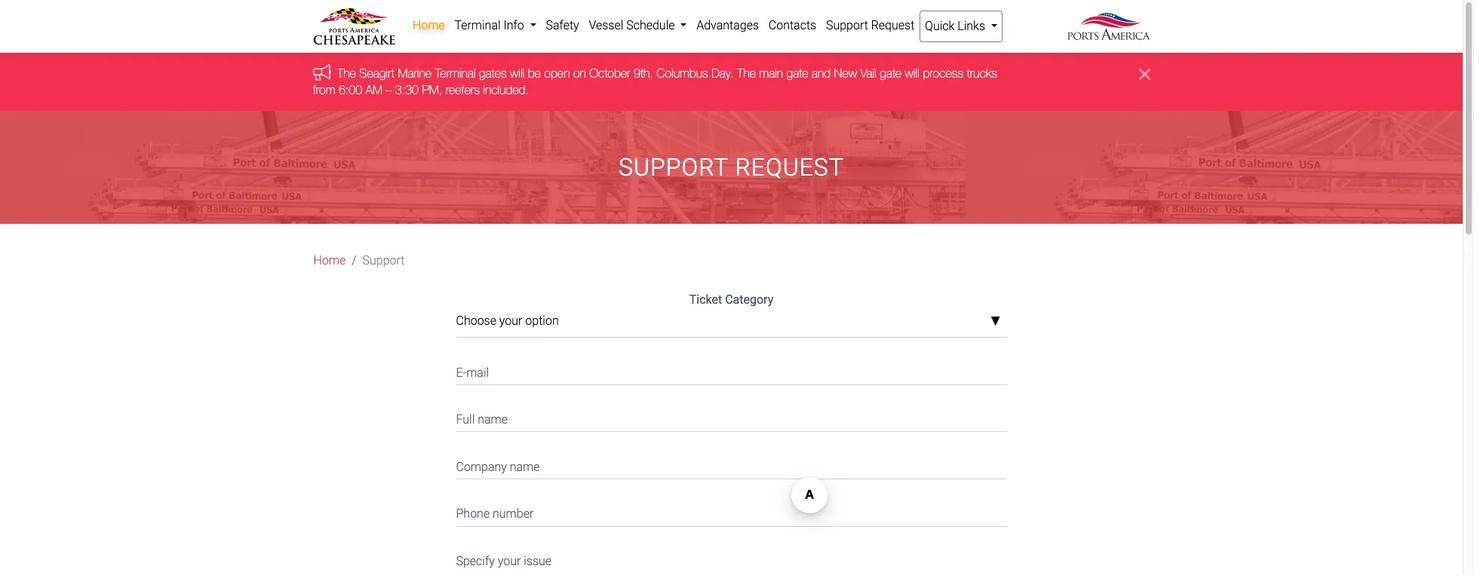 Task type: locate. For each thing, give the bounding box(es) containing it.
ticket category
[[690, 293, 774, 307]]

E-mail email field
[[456, 356, 1007, 386]]

support
[[827, 18, 869, 32], [619, 153, 729, 182], [363, 254, 405, 268]]

terminal
[[455, 18, 501, 32], [435, 67, 476, 80]]

0 vertical spatial support
[[827, 18, 869, 32]]

am
[[365, 84, 382, 97]]

name for company name
[[510, 460, 540, 475]]

0 horizontal spatial home link
[[314, 252, 346, 270]]

request
[[872, 18, 915, 32], [736, 153, 845, 182]]

1 vertical spatial home
[[314, 254, 346, 268]]

1 vertical spatial support
[[619, 153, 729, 182]]

home link
[[408, 11, 450, 41], [314, 252, 346, 270]]

1 horizontal spatial home
[[413, 18, 445, 32]]

1 horizontal spatial request
[[872, 18, 915, 32]]

choose your option
[[456, 314, 559, 328]]

1 vertical spatial terminal
[[435, 67, 476, 80]]

new
[[834, 67, 857, 80]]

gate
[[787, 67, 808, 80], [880, 67, 902, 80]]

0 horizontal spatial support
[[363, 254, 405, 268]]

close image
[[1139, 65, 1151, 83]]

main
[[759, 67, 783, 80]]

1 horizontal spatial home link
[[408, 11, 450, 41]]

process
[[923, 67, 964, 80]]

Company name text field
[[456, 451, 1007, 480]]

support request link
[[822, 11, 920, 41]]

1 vertical spatial your
[[498, 555, 521, 569]]

safety link
[[541, 11, 584, 41]]

1 the from the left
[[337, 67, 356, 80]]

the seagirt marine terminal gates will be open on october 9th, columbus day. the main gate and new vail gate will process trucks from 6:00 am – 3:30 pm, reefers included. link
[[313, 67, 997, 97]]

the right the day.
[[737, 67, 756, 80]]

0 vertical spatial request
[[872, 18, 915, 32]]

gates
[[479, 67, 506, 80]]

1 horizontal spatial the
[[737, 67, 756, 80]]

will left be
[[510, 67, 524, 80]]

name right company
[[510, 460, 540, 475]]

seagirt
[[359, 67, 394, 80]]

support inside "link"
[[827, 18, 869, 32]]

reefers
[[445, 84, 480, 97]]

9th,
[[634, 67, 653, 80]]

support request
[[827, 18, 915, 32], [619, 153, 845, 182]]

Phone number text field
[[456, 498, 1007, 527]]

2 the from the left
[[737, 67, 756, 80]]

▼
[[991, 316, 1001, 328]]

1 horizontal spatial will
[[905, 67, 920, 80]]

gate right 'vail'
[[880, 67, 902, 80]]

choose
[[456, 314, 497, 328]]

your left issue
[[498, 555, 521, 569]]

2 vertical spatial support
[[363, 254, 405, 268]]

home
[[413, 18, 445, 32], [314, 254, 346, 268]]

1 horizontal spatial name
[[510, 460, 540, 475]]

full
[[456, 413, 475, 427]]

contacts link
[[764, 11, 822, 41]]

2 horizontal spatial support
[[827, 18, 869, 32]]

name right full
[[478, 413, 508, 427]]

1 vertical spatial home link
[[314, 252, 346, 270]]

will
[[510, 67, 524, 80], [905, 67, 920, 80]]

Full name text field
[[456, 404, 1007, 433]]

the
[[337, 67, 356, 80], [737, 67, 756, 80]]

0 horizontal spatial will
[[510, 67, 524, 80]]

–
[[386, 84, 392, 97]]

your left "option"
[[500, 314, 523, 328]]

Specify your issue text field
[[456, 545, 1007, 576]]

mail
[[467, 366, 489, 380]]

0 vertical spatial name
[[478, 413, 508, 427]]

0 vertical spatial your
[[500, 314, 523, 328]]

links
[[958, 19, 986, 33]]

1 vertical spatial support request
[[619, 153, 845, 182]]

0 horizontal spatial name
[[478, 413, 508, 427]]

e-mail
[[456, 366, 489, 380]]

safety
[[546, 18, 579, 32]]

0 horizontal spatial gate
[[787, 67, 808, 80]]

the up 6:00
[[337, 67, 356, 80]]

name
[[478, 413, 508, 427], [510, 460, 540, 475]]

0 vertical spatial support request
[[827, 18, 915, 32]]

pm,
[[422, 84, 442, 97]]

advantages
[[697, 18, 759, 32]]

terminal up reefers
[[435, 67, 476, 80]]

6:00
[[338, 84, 362, 97]]

0 horizontal spatial the
[[337, 67, 356, 80]]

gate left and
[[787, 67, 808, 80]]

1 will from the left
[[510, 67, 524, 80]]

quick links link
[[920, 11, 1004, 42]]

columbus
[[657, 67, 708, 80]]

1 vertical spatial request
[[736, 153, 845, 182]]

bullhorn image
[[313, 65, 337, 81]]

your for choose
[[500, 314, 523, 328]]

0 horizontal spatial home
[[314, 254, 346, 268]]

name for full name
[[478, 413, 508, 427]]

open
[[544, 67, 570, 80]]

1 gate from the left
[[787, 67, 808, 80]]

and
[[812, 67, 831, 80]]

terminal left info
[[455, 18, 501, 32]]

will left "process" on the right of page
[[905, 67, 920, 80]]

ticket
[[690, 293, 723, 307]]

schedule
[[627, 18, 675, 32]]

from
[[313, 84, 335, 97]]

quick
[[926, 19, 955, 33]]

1 horizontal spatial gate
[[880, 67, 902, 80]]

your
[[500, 314, 523, 328], [498, 555, 521, 569]]

1 vertical spatial name
[[510, 460, 540, 475]]



Task type: vqa. For each thing, say whether or not it's contained in the screenshot.
OCR
no



Task type: describe. For each thing, give the bounding box(es) containing it.
terminal info link
[[450, 11, 541, 41]]

info
[[504, 18, 524, 32]]

number
[[493, 508, 534, 522]]

full name
[[456, 413, 508, 427]]

phone
[[456, 508, 490, 522]]

the seagirt marine terminal gates will be open on october 9th, columbus day. the main gate and new vail gate will process trucks from 6:00 am – 3:30 pm, reefers included. alert
[[0, 53, 1464, 111]]

0 vertical spatial terminal
[[455, 18, 501, 32]]

3:30
[[395, 84, 419, 97]]

0 vertical spatial home
[[413, 18, 445, 32]]

2 gate from the left
[[880, 67, 902, 80]]

specify your issue
[[456, 555, 552, 569]]

trucks
[[967, 67, 997, 80]]

day.
[[712, 67, 734, 80]]

advantages link
[[692, 11, 764, 41]]

vessel schedule
[[589, 18, 678, 32]]

category
[[726, 293, 774, 307]]

2 will from the left
[[905, 67, 920, 80]]

be
[[528, 67, 541, 80]]

vail
[[860, 67, 877, 80]]

october
[[589, 67, 630, 80]]

0 vertical spatial home link
[[408, 11, 450, 41]]

terminal info
[[455, 18, 527, 32]]

the seagirt marine terminal gates will be open on october 9th, columbus day. the main gate and new vail gate will process trucks from 6:00 am – 3:30 pm, reefers included.
[[313, 67, 997, 97]]

on
[[573, 67, 586, 80]]

phone number
[[456, 508, 534, 522]]

0 horizontal spatial request
[[736, 153, 845, 182]]

contacts
[[769, 18, 817, 32]]

support request inside "link"
[[827, 18, 915, 32]]

your for specify
[[498, 555, 521, 569]]

request inside "link"
[[872, 18, 915, 32]]

specify
[[456, 555, 495, 569]]

issue
[[524, 555, 552, 569]]

vessel schedule link
[[584, 11, 692, 41]]

company name
[[456, 460, 540, 475]]

marine
[[398, 67, 432, 80]]

included.
[[483, 84, 529, 97]]

option
[[526, 314, 559, 328]]

company
[[456, 460, 507, 475]]

1 horizontal spatial support
[[619, 153, 729, 182]]

terminal inside the seagirt marine terminal gates will be open on october 9th, columbus day. the main gate and new vail gate will process trucks from 6:00 am – 3:30 pm, reefers included.
[[435, 67, 476, 80]]

vessel
[[589, 18, 624, 32]]

e-
[[456, 366, 467, 380]]

quick links
[[926, 19, 989, 33]]



